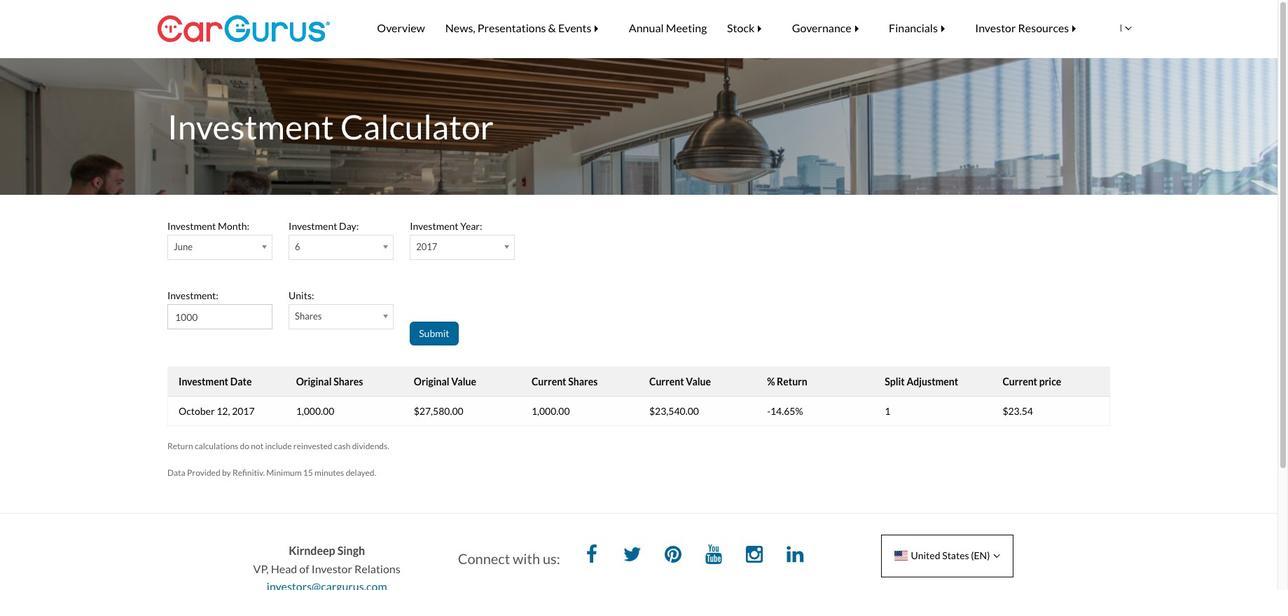 Task type: vqa. For each thing, say whether or not it's contained in the screenshot.
Year:
no



Task type: describe. For each thing, give the bounding box(es) containing it.
data provided by refinitiv. minimum 15 minutes delayed.
[[168, 468, 376, 478]]

united
[[912, 550, 941, 562]]

return calculations do not include reinvested cash dividends.
[[168, 441, 390, 452]]

facebook image
[[578, 542, 606, 570]]

original for original shares
[[296, 376, 332, 388]]

minimum
[[267, 468, 302, 478]]

investment for investment year
[[410, 220, 459, 232]]

adjustment
[[907, 376, 959, 388]]

current for current price
[[1003, 376, 1038, 388]]

investment calculator
[[168, 107, 494, 146]]

news, presentations & events link
[[435, 11, 619, 45]]

investment year
[[410, 220, 480, 232]]

1 vertical spatial 2017
[[232, 405, 255, 417]]

1
[[885, 405, 891, 417]]

financials link
[[879, 11, 966, 45]]

2 1,000.00 from the left
[[532, 405, 570, 417]]

en
[[1110, 22, 1123, 34]]

dividends.
[[352, 441, 390, 452]]

delayed.
[[346, 468, 376, 478]]

kirndeep
[[289, 544, 335, 557]]

investment day
[[289, 220, 357, 232]]

split adjustment
[[885, 376, 959, 388]]

-
[[768, 405, 771, 417]]

news, presentations & events
[[446, 21, 592, 34]]

with
[[513, 550, 540, 567]]

news,
[[446, 21, 476, 34]]

14.65%
[[771, 405, 804, 417]]

cash
[[334, 441, 351, 452]]

$23,540.00
[[650, 405, 699, 417]]

2017 link
[[410, 235, 515, 260]]

investment for investment day
[[289, 220, 337, 232]]

provided
[[187, 468, 221, 478]]

year
[[461, 220, 480, 232]]

meeting
[[666, 21, 707, 34]]

units
[[289, 290, 312, 302]]

cargurus logo image
[[157, 0, 331, 57]]

investment for investment calculator
[[168, 107, 334, 146]]

0 horizontal spatial shares
[[295, 311, 322, 322]]

pinterest image
[[659, 542, 688, 570]]

vp,
[[253, 562, 269, 575]]

of
[[300, 562, 310, 575]]

en button
[[1087, 8, 1140, 48]]

october 12, 2017
[[179, 405, 255, 417]]

menu bar containing overview
[[346, 0, 1118, 56]]

youtube image
[[700, 542, 728, 570]]

investment for investment month
[[168, 220, 216, 232]]

annual meeting
[[629, 21, 707, 34]]

include
[[265, 441, 292, 452]]

shares for original shares
[[334, 376, 363, 388]]

presentations
[[478, 21, 546, 34]]

$23.54
[[1003, 405, 1034, 417]]

% return
[[768, 376, 808, 388]]

investment date
[[179, 376, 252, 388]]

12,
[[217, 405, 230, 417]]

value for current value
[[686, 376, 711, 388]]

kirndeep singh vp, head of investor relations
[[253, 544, 401, 575]]

month
[[218, 220, 247, 232]]

us image
[[895, 551, 908, 561]]

june
[[174, 241, 193, 253]]

investment month
[[168, 220, 247, 232]]

%
[[768, 376, 775, 388]]

investment for investment date
[[179, 376, 229, 388]]

june link
[[168, 235, 273, 260]]



Task type: locate. For each thing, give the bounding box(es) containing it.
$27,580.00
[[414, 405, 464, 417]]

1,000.00 down the "original shares"
[[296, 405, 335, 417]]

1,000.00
[[296, 405, 335, 417], [532, 405, 570, 417]]

1 vertical spatial investor
[[312, 562, 352, 575]]

1 horizontal spatial investor
[[976, 21, 1017, 34]]

1 1,000.00 from the left
[[296, 405, 335, 417]]

price
[[1040, 376, 1062, 388]]

1 original from the left
[[296, 376, 332, 388]]

1 horizontal spatial value
[[686, 376, 711, 388]]

1 vertical spatial return
[[168, 441, 193, 452]]

states
[[943, 550, 970, 562]]

6
[[295, 241, 300, 253]]

&
[[549, 21, 556, 34]]

united states (en)
[[912, 550, 991, 562]]

original
[[296, 376, 332, 388], [414, 376, 450, 388]]

connect with us element
[[458, 542, 820, 570]]

financials
[[890, 21, 938, 34]]

not
[[251, 441, 264, 452]]

original value
[[414, 376, 477, 388]]

current for current shares
[[532, 376, 567, 388]]

annual
[[629, 21, 664, 34]]

annual meeting link
[[619, 11, 718, 45]]

2 current from the left
[[650, 376, 685, 388]]

stock
[[728, 21, 755, 34]]

do
[[240, 441, 250, 452]]

0 horizontal spatial 1,000.00
[[296, 405, 335, 417]]

october
[[179, 405, 215, 417]]

governance
[[793, 21, 852, 34]]

0 horizontal spatial 2017
[[232, 405, 255, 417]]

1 horizontal spatial 1,000.00
[[532, 405, 570, 417]]

1 horizontal spatial shares
[[334, 376, 363, 388]]

stock link
[[718, 11, 782, 45]]

resources
[[1019, 21, 1070, 34]]

current price
[[1003, 376, 1062, 388]]

2 original from the left
[[414, 376, 450, 388]]

overview link
[[367, 11, 435, 45]]

day
[[339, 220, 357, 232]]

us:
[[543, 550, 561, 567]]

head
[[271, 562, 297, 575]]

singh
[[338, 544, 365, 557]]

original up the $27,580.00
[[414, 376, 450, 388]]

investor resources link
[[966, 11, 1097, 45]]

1 horizontal spatial current
[[650, 376, 685, 388]]

3 current from the left
[[1003, 376, 1038, 388]]

2 horizontal spatial shares
[[569, 376, 598, 388]]

value up $23,540.00 on the bottom right
[[686, 376, 711, 388]]

6 link
[[289, 235, 394, 260]]

calculations
[[195, 441, 239, 452]]

events
[[559, 21, 592, 34]]

investment
[[168, 107, 334, 146], [168, 220, 216, 232], [289, 220, 337, 232], [410, 220, 459, 232], [168, 290, 216, 302], [179, 376, 229, 388]]

current for current value
[[650, 376, 685, 388]]

reinvested
[[294, 441, 333, 452]]

data
[[168, 468, 186, 478]]

return
[[777, 376, 808, 388], [168, 441, 193, 452]]

2 horizontal spatial current
[[1003, 376, 1038, 388]]

investor down "singh"
[[312, 562, 352, 575]]

original shares
[[296, 376, 363, 388]]

investor
[[976, 21, 1017, 34], [312, 562, 352, 575]]

None submit
[[410, 322, 459, 346]]

return up data
[[168, 441, 193, 452]]

2 value from the left
[[686, 376, 711, 388]]

0 horizontal spatial return
[[168, 441, 193, 452]]

1 current from the left
[[532, 376, 567, 388]]

shares for current shares
[[569, 376, 598, 388]]

1 horizontal spatial original
[[414, 376, 450, 388]]

instagram image
[[741, 542, 769, 570]]

calculator
[[341, 107, 494, 146]]

2017 right the 12,
[[232, 405, 255, 417]]

connect
[[458, 550, 510, 567]]

0 horizontal spatial investor
[[312, 562, 352, 575]]

relations
[[355, 562, 401, 575]]

15
[[303, 468, 313, 478]]

investor resources
[[976, 21, 1070, 34]]

shares
[[295, 311, 322, 322], [334, 376, 363, 388], [569, 376, 598, 388]]

refinitiv.
[[233, 468, 265, 478]]

0 horizontal spatial current
[[532, 376, 567, 388]]

2017 down investment year
[[416, 241, 438, 253]]

by
[[222, 468, 231, 478]]

minutes
[[315, 468, 344, 478]]

investment for investment
[[168, 290, 216, 302]]

2017
[[416, 241, 438, 253], [232, 405, 255, 417]]

investor inside kirndeep singh vp, head of investor relations
[[312, 562, 352, 575]]

linkedin image
[[782, 542, 810, 570]]

date
[[230, 376, 252, 388]]

Investment number field
[[168, 304, 273, 330]]

split
[[885, 376, 905, 388]]

(en)
[[972, 550, 991, 562]]

united states (en) button
[[882, 535, 1014, 577]]

1,000.00 down current shares
[[532, 405, 570, 417]]

overview
[[377, 21, 425, 34]]

0 horizontal spatial original
[[296, 376, 332, 388]]

connect with us:
[[458, 550, 561, 567]]

return right the %
[[777, 376, 808, 388]]

0 horizontal spatial value
[[452, 376, 477, 388]]

1 value from the left
[[452, 376, 477, 388]]

original up reinvested
[[296, 376, 332, 388]]

menu bar
[[346, 0, 1118, 56]]

current value
[[650, 376, 711, 388]]

value up the $27,580.00
[[452, 376, 477, 388]]

twitter image
[[619, 542, 647, 570]]

1 horizontal spatial return
[[777, 376, 808, 388]]

investor inside menu bar
[[976, 21, 1017, 34]]

investor left "resources"
[[976, 21, 1017, 34]]

0 vertical spatial 2017
[[416, 241, 438, 253]]

current
[[532, 376, 567, 388], [650, 376, 685, 388], [1003, 376, 1038, 388]]

governance link
[[782, 11, 879, 45]]

current shares
[[532, 376, 598, 388]]

1 horizontal spatial 2017
[[416, 241, 438, 253]]

0 vertical spatial investor
[[976, 21, 1017, 34]]

original for original value
[[414, 376, 450, 388]]

shares link
[[289, 304, 394, 330]]

value for original value
[[452, 376, 477, 388]]

-14.65%
[[768, 405, 804, 417]]

0 vertical spatial return
[[777, 376, 808, 388]]



